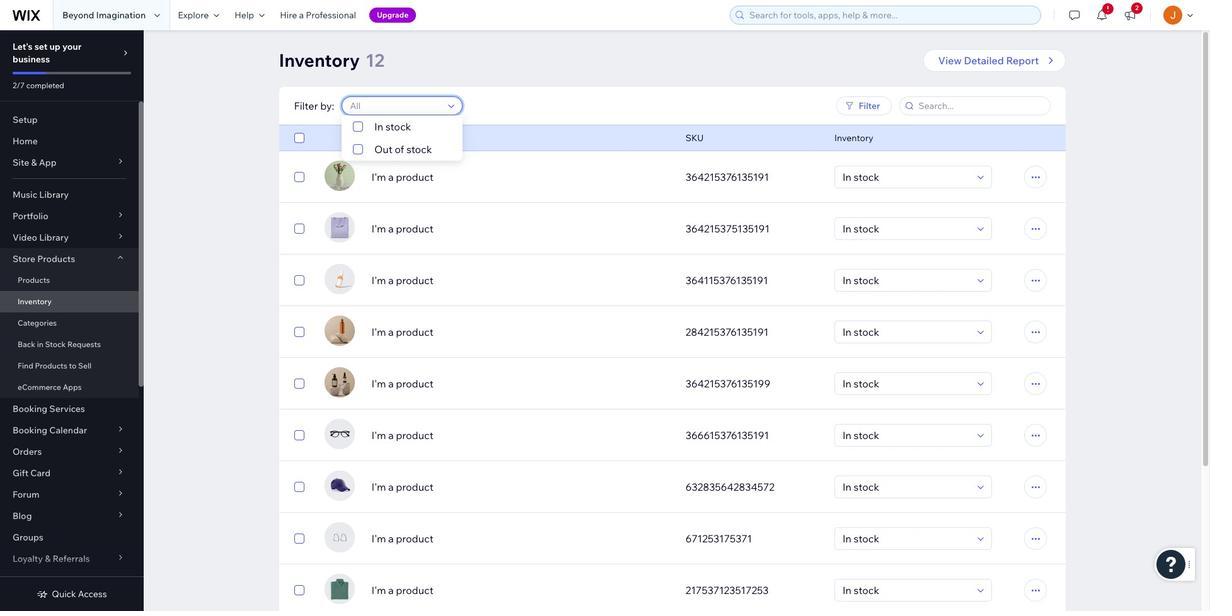 Task type: vqa. For each thing, say whether or not it's contained in the screenshot.
leftmost ORDER
no



Task type: describe. For each thing, give the bounding box(es) containing it.
select field for 632835642834572
[[839, 477, 974, 498]]

products inside products link
[[18, 276, 50, 285]]

booking calendar
[[13, 425, 87, 436]]

filter button
[[836, 96, 892, 115]]

i'm a product for 671253175371
[[372, 533, 434, 545]]

gift card
[[13, 468, 51, 479]]

in
[[37, 340, 43, 349]]

booking for booking calendar
[[13, 425, 47, 436]]

booking for booking services
[[13, 404, 47, 415]]

completed
[[26, 81, 64, 90]]

find products to sell
[[18, 361, 91, 371]]

i'm a product button for 364215376135199
[[372, 376, 671, 392]]

store products button
[[0, 248, 139, 270]]

upgrade
[[377, 10, 409, 20]]

forum
[[13, 489, 39, 501]]

ecommerce
[[18, 383, 61, 392]]

i'm for 217537123517253
[[372, 584, 386, 597]]

up
[[49, 41, 60, 52]]

in stock
[[375, 120, 411, 133]]

product for 217537123517253
[[396, 584, 434, 597]]

help button
[[227, 0, 272, 30]]

i'm a product for 364215376135191
[[372, 171, 434, 183]]

select field for 364215376135199
[[839, 373, 974, 395]]

ecommerce apps
[[18, 383, 82, 392]]

setup link
[[0, 109, 139, 131]]

list box containing in stock
[[342, 115, 463, 161]]

blog button
[[0, 506, 139, 527]]

back in stock requests link
[[0, 334, 139, 356]]

point
[[13, 575, 34, 586]]

stock inside 'checkbox'
[[386, 120, 411, 133]]

store
[[13, 253, 35, 265]]

loyalty
[[13, 554, 43, 565]]

i'm for 364215376135199
[[372, 378, 386, 390]]

select field for 217537123517253
[[839, 580, 974, 602]]

video
[[13, 232, 37, 243]]

app
[[39, 157, 56, 168]]

your
[[62, 41, 82, 52]]

forum button
[[0, 484, 139, 506]]

back in stock requests
[[18, 340, 101, 349]]

imagination
[[96, 9, 146, 21]]

a for 284215376135191
[[388, 326, 394, 339]]

categories link
[[0, 313, 139, 334]]

2/7 completed
[[13, 81, 64, 90]]

i'm a product button for 632835642834572
[[372, 480, 671, 495]]

In stock checkbox
[[342, 115, 463, 138]]

set
[[34, 41, 48, 52]]

of for point
[[36, 575, 45, 586]]

portfolio button
[[0, 206, 139, 227]]

detailed
[[964, 54, 1004, 67]]

product for 671253175371
[[396, 533, 434, 545]]

select field for 364215376135191
[[839, 166, 974, 188]]

home link
[[0, 131, 139, 152]]

product for 364215375135191
[[396, 223, 434, 235]]

i'm for 364215375135191
[[372, 223, 386, 235]]

product for 366615376135191
[[396, 429, 434, 442]]

beyond imagination
[[62, 9, 146, 21]]

site & app
[[13, 157, 56, 168]]

i'm for 632835642834572
[[372, 481, 386, 494]]

services
[[49, 404, 85, 415]]

hire a professional link
[[272, 0, 364, 30]]

i'm a product button for 217537123517253
[[372, 583, 671, 598]]

i'm for 284215376135191
[[372, 326, 386, 339]]

out of stock
[[375, 143, 432, 156]]

requests
[[67, 340, 101, 349]]

i'm a product for 284215376135191
[[372, 326, 434, 339]]

i'm a product for 632835642834572
[[372, 481, 434, 494]]

select field for 284215376135191
[[839, 322, 974, 343]]

orders button
[[0, 441, 139, 463]]

back
[[18, 340, 35, 349]]

product for 364215376135191
[[396, 171, 434, 183]]

1 horizontal spatial inventory
[[279, 49, 360, 71]]

card
[[30, 468, 51, 479]]

music library link
[[0, 184, 139, 206]]

music library
[[13, 189, 69, 201]]

i'm a product button for 364215375135191
[[372, 221, 671, 236]]

i'm a product button for 284215376135191
[[372, 325, 671, 340]]

sell
[[78, 361, 91, 371]]

Out of stock checkbox
[[342, 138, 463, 161]]

business
[[13, 54, 50, 65]]

ecommerce apps link
[[0, 377, 139, 398]]

to
[[69, 361, 76, 371]]

i'm a product for 364115376135191
[[372, 274, 434, 287]]

of for out
[[395, 143, 405, 156]]

i'm a product for 366615376135191
[[372, 429, 434, 442]]

site
[[13, 157, 29, 168]]

217537123517253
[[686, 584, 769, 597]]

a for 632835642834572
[[388, 481, 394, 494]]

product for 364215376135199
[[396, 378, 434, 390]]

i'm a product button for 366615376135191
[[372, 428, 671, 443]]

671253175371
[[686, 533, 752, 545]]

inventory inside inventory "link"
[[18, 297, 52, 306]]

2 button
[[1117, 0, 1144, 30]]

product for 284215376135191
[[396, 326, 434, 339]]

calendar
[[49, 425, 87, 436]]

booking calendar button
[[0, 420, 139, 441]]

groups link
[[0, 527, 139, 549]]

a for 217537123517253
[[388, 584, 394, 597]]

point of sale
[[13, 575, 65, 586]]

quick access
[[52, 589, 107, 600]]

setup
[[13, 114, 38, 125]]

gift
[[13, 468, 28, 479]]

filter for filter
[[859, 100, 881, 112]]



Task type: locate. For each thing, give the bounding box(es) containing it.
inventory down "hire a professional" link
[[279, 49, 360, 71]]

music
[[13, 189, 37, 201]]

products link
[[0, 270, 139, 291]]

5 i'm a product button from the top
[[372, 376, 671, 392]]

hire
[[280, 9, 297, 21]]

referrals
[[53, 554, 90, 565]]

3 i'm from the top
[[372, 274, 386, 287]]

9 i'm from the top
[[372, 584, 386, 597]]

of right out at the top left of page
[[395, 143, 405, 156]]

364115376135191
[[686, 274, 768, 287]]

5 i'm a product from the top
[[372, 378, 434, 390]]

7 product from the top
[[396, 481, 434, 494]]

All field
[[346, 97, 445, 115]]

by:
[[320, 100, 334, 112]]

2 vertical spatial inventory
[[18, 297, 52, 306]]

0 vertical spatial stock
[[386, 120, 411, 133]]

Select field
[[839, 166, 974, 188], [839, 218, 974, 240], [839, 270, 974, 291], [839, 322, 974, 343], [839, 373, 974, 395], [839, 425, 974, 446], [839, 477, 974, 498], [839, 528, 974, 550], [839, 580, 974, 602]]

stock down in stock 'checkbox'
[[407, 143, 432, 156]]

2 product from the top
[[396, 223, 434, 235]]

& right site
[[31, 157, 37, 168]]

6 i'm a product button from the top
[[372, 428, 671, 443]]

stock
[[386, 120, 411, 133], [407, 143, 432, 156]]

product for 632835642834572
[[396, 481, 434, 494]]

1 vertical spatial of
[[36, 575, 45, 586]]

list box
[[342, 115, 463, 161]]

booking inside dropdown button
[[13, 425, 47, 436]]

inventory up categories
[[18, 297, 52, 306]]

1 vertical spatial &
[[45, 554, 51, 565]]

booking services link
[[0, 398, 139, 420]]

point of sale link
[[0, 570, 139, 591]]

product for 364115376135191
[[396, 274, 434, 287]]

report
[[1007, 54, 1039, 67]]

select field for 364115376135191
[[839, 270, 974, 291]]

sale
[[47, 575, 65, 586]]

sku
[[686, 132, 704, 144]]

products for find
[[35, 361, 67, 371]]

groups
[[13, 532, 43, 544]]

2/7
[[13, 81, 25, 90]]

6 select field from the top
[[839, 425, 974, 446]]

library inside music library link
[[39, 189, 69, 201]]

9 i'm a product button from the top
[[372, 583, 671, 598]]

1 vertical spatial stock
[[407, 143, 432, 156]]

a for 364215375135191
[[388, 223, 394, 235]]

out
[[375, 143, 393, 156]]

1 vertical spatial products
[[18, 276, 50, 285]]

find products to sell link
[[0, 356, 139, 377]]

9 i'm a product from the top
[[372, 584, 434, 597]]

1 vertical spatial booking
[[13, 425, 47, 436]]

3 select field from the top
[[839, 270, 974, 291]]

a
[[299, 9, 304, 21], [388, 171, 394, 183], [388, 223, 394, 235], [388, 274, 394, 287], [388, 326, 394, 339], [388, 378, 394, 390], [388, 429, 394, 442], [388, 481, 394, 494], [388, 533, 394, 545], [388, 584, 394, 597]]

7 select field from the top
[[839, 477, 974, 498]]

a for 364215376135191
[[388, 171, 394, 183]]

8 i'm a product button from the top
[[372, 532, 671, 547]]

632835642834572
[[686, 481, 775, 494]]

12
[[366, 49, 385, 71]]

select field for 671253175371
[[839, 528, 974, 550]]

1 vertical spatial inventory
[[835, 132, 874, 144]]

select field for 366615376135191
[[839, 425, 974, 446]]

booking up orders
[[13, 425, 47, 436]]

explore
[[178, 9, 209, 21]]

0 vertical spatial &
[[31, 157, 37, 168]]

library up store products
[[39, 232, 69, 243]]

filter for filter by:
[[294, 100, 318, 112]]

library inside the video library "dropdown button"
[[39, 232, 69, 243]]

library up the portfolio popup button
[[39, 189, 69, 201]]

i'm a product
[[372, 171, 434, 183], [372, 223, 434, 235], [372, 274, 434, 287], [372, 326, 434, 339], [372, 378, 434, 390], [372, 429, 434, 442], [372, 481, 434, 494], [372, 533, 434, 545], [372, 584, 434, 597]]

i'm a product button
[[372, 170, 671, 185], [372, 221, 671, 236], [372, 273, 671, 288], [372, 325, 671, 340], [372, 376, 671, 392], [372, 428, 671, 443], [372, 480, 671, 495], [372, 532, 671, 547], [372, 583, 671, 598]]

2 horizontal spatial inventory
[[835, 132, 874, 144]]

booking services
[[13, 404, 85, 415]]

364215376135199
[[686, 378, 771, 390]]

a for 364215376135199
[[388, 378, 394, 390]]

Search for tools, apps, help & more... field
[[746, 6, 1037, 24]]

find
[[18, 361, 33, 371]]

0 horizontal spatial inventory
[[18, 297, 52, 306]]

4 select field from the top
[[839, 322, 974, 343]]

364215375135191
[[686, 223, 770, 235]]

0 vertical spatial library
[[39, 189, 69, 201]]

0 vertical spatial inventory
[[279, 49, 360, 71]]

view detailed report button
[[924, 49, 1066, 72]]

blog
[[13, 511, 32, 522]]

products up products link
[[37, 253, 75, 265]]

2 i'm a product button from the top
[[372, 221, 671, 236]]

3 i'm a product button from the top
[[372, 273, 671, 288]]

None checkbox
[[294, 131, 304, 146], [294, 273, 304, 288], [294, 428, 304, 443], [294, 532, 304, 547], [294, 583, 304, 598], [294, 131, 304, 146], [294, 273, 304, 288], [294, 428, 304, 443], [294, 532, 304, 547], [294, 583, 304, 598]]

products down store
[[18, 276, 50, 285]]

7 i'm a product button from the top
[[372, 480, 671, 495]]

access
[[78, 589, 107, 600]]

orders
[[13, 446, 42, 458]]

filter by:
[[294, 100, 334, 112]]

site & app button
[[0, 152, 139, 173]]

beyond
[[62, 9, 94, 21]]

stock
[[45, 340, 66, 349]]

1 i'm a product button from the top
[[372, 170, 671, 185]]

products inside find products to sell link
[[35, 361, 67, 371]]

1 library from the top
[[39, 189, 69, 201]]

i'm for 364115376135191
[[372, 274, 386, 287]]

i'm for 366615376135191
[[372, 429, 386, 442]]

home
[[13, 136, 38, 147]]

1 i'm from the top
[[372, 171, 386, 183]]

i'm a product button for 671253175371
[[372, 532, 671, 547]]

0 horizontal spatial &
[[31, 157, 37, 168]]

2
[[1136, 4, 1139, 12]]

2 select field from the top
[[839, 218, 974, 240]]

library for video library
[[39, 232, 69, 243]]

a for 364115376135191
[[388, 274, 394, 287]]

library
[[39, 189, 69, 201], [39, 232, 69, 243]]

4 i'm from the top
[[372, 326, 386, 339]]

6 i'm a product from the top
[[372, 429, 434, 442]]

professional
[[306, 9, 356, 21]]

view detailed report
[[939, 54, 1039, 67]]

sidebar element
[[0, 30, 144, 612]]

1 vertical spatial library
[[39, 232, 69, 243]]

1 i'm a product from the top
[[372, 171, 434, 183]]

2 i'm from the top
[[372, 223, 386, 235]]

4 product from the top
[[396, 326, 434, 339]]

of inside sidebar element
[[36, 575, 45, 586]]

2 vertical spatial products
[[35, 361, 67, 371]]

1 horizontal spatial of
[[395, 143, 405, 156]]

7 i'm a product from the top
[[372, 481, 434, 494]]

1 horizontal spatial filter
[[859, 100, 881, 112]]

view
[[939, 54, 962, 67]]

stock inside "option"
[[407, 143, 432, 156]]

9 select field from the top
[[839, 580, 974, 602]]

inventory 12
[[279, 49, 385, 71]]

4 i'm a product from the top
[[372, 326, 434, 339]]

9 product from the top
[[396, 584, 434, 597]]

loyalty & referrals
[[13, 554, 90, 565]]

3 product from the top
[[396, 274, 434, 287]]

i'm a product for 364215376135199
[[372, 378, 434, 390]]

let's
[[13, 41, 33, 52]]

1 product from the top
[[396, 171, 434, 183]]

stock right in
[[386, 120, 411, 133]]

0 horizontal spatial filter
[[294, 100, 318, 112]]

filter
[[294, 100, 318, 112], [859, 100, 881, 112]]

1 booking from the top
[[13, 404, 47, 415]]

video library
[[13, 232, 69, 243]]

8 i'm from the top
[[372, 533, 386, 545]]

gift card button
[[0, 463, 139, 484]]

i'm a product for 217537123517253
[[372, 584, 434, 597]]

i'm for 364215376135191
[[372, 171, 386, 183]]

help
[[235, 9, 254, 21]]

8 i'm a product from the top
[[372, 533, 434, 545]]

products
[[37, 253, 75, 265], [18, 276, 50, 285], [35, 361, 67, 371]]

5 select field from the top
[[839, 373, 974, 395]]

categories
[[18, 318, 57, 328]]

inventory link
[[0, 291, 139, 313]]

of inside "option"
[[395, 143, 405, 156]]

Search... field
[[915, 97, 1046, 115]]

5 product from the top
[[396, 378, 434, 390]]

i'm a product button for 364115376135191
[[372, 273, 671, 288]]

booking down the ecommerce
[[13, 404, 47, 415]]

products up ecommerce apps
[[35, 361, 67, 371]]

quick access button
[[37, 589, 107, 600]]

booking
[[13, 404, 47, 415], [13, 425, 47, 436]]

select field for 364215375135191
[[839, 218, 974, 240]]

i'm
[[372, 171, 386, 183], [372, 223, 386, 235], [372, 274, 386, 287], [372, 326, 386, 339], [372, 378, 386, 390], [372, 429, 386, 442], [372, 481, 386, 494], [372, 533, 386, 545], [372, 584, 386, 597]]

a for 671253175371
[[388, 533, 394, 545]]

366615376135191
[[686, 429, 769, 442]]

of left sale
[[36, 575, 45, 586]]

&
[[31, 157, 37, 168], [45, 554, 51, 565]]

2 i'm a product from the top
[[372, 223, 434, 235]]

0 vertical spatial of
[[395, 143, 405, 156]]

inventory down "filter" button
[[835, 132, 874, 144]]

library for music library
[[39, 189, 69, 201]]

upgrade button
[[369, 8, 416, 23]]

& inside loyalty & referrals popup button
[[45, 554, 51, 565]]

i'm for 671253175371
[[372, 533, 386, 545]]

1 horizontal spatial &
[[45, 554, 51, 565]]

6 product from the top
[[396, 429, 434, 442]]

8 product from the top
[[396, 533, 434, 545]]

name
[[372, 132, 396, 144]]

6 i'm from the top
[[372, 429, 386, 442]]

quick
[[52, 589, 76, 600]]

0 vertical spatial products
[[37, 253, 75, 265]]

apps
[[63, 383, 82, 392]]

0 vertical spatial booking
[[13, 404, 47, 415]]

7 i'm from the top
[[372, 481, 386, 494]]

portfolio
[[13, 211, 48, 222]]

products for store
[[37, 253, 75, 265]]

& right loyalty at the bottom left
[[45, 554, 51, 565]]

5 i'm from the top
[[372, 378, 386, 390]]

4 i'm a product button from the top
[[372, 325, 671, 340]]

& for site
[[31, 157, 37, 168]]

3 i'm a product from the top
[[372, 274, 434, 287]]

products inside store products popup button
[[37, 253, 75, 265]]

video library button
[[0, 227, 139, 248]]

0 horizontal spatial of
[[36, 575, 45, 586]]

284215376135191
[[686, 326, 769, 339]]

& for loyalty
[[45, 554, 51, 565]]

8 select field from the top
[[839, 528, 974, 550]]

2 library from the top
[[39, 232, 69, 243]]

i'm a product button for 364215376135191
[[372, 170, 671, 185]]

a for 366615376135191
[[388, 429, 394, 442]]

1 select field from the top
[[839, 166, 974, 188]]

i'm a product for 364215375135191
[[372, 223, 434, 235]]

2 booking from the top
[[13, 425, 47, 436]]

None checkbox
[[294, 170, 304, 185], [294, 221, 304, 236], [294, 325, 304, 340], [294, 376, 304, 392], [294, 480, 304, 495], [294, 170, 304, 185], [294, 221, 304, 236], [294, 325, 304, 340], [294, 376, 304, 392], [294, 480, 304, 495]]

store products
[[13, 253, 75, 265]]

& inside site & app dropdown button
[[31, 157, 37, 168]]

let's set up your business
[[13, 41, 82, 65]]

filter inside button
[[859, 100, 881, 112]]



